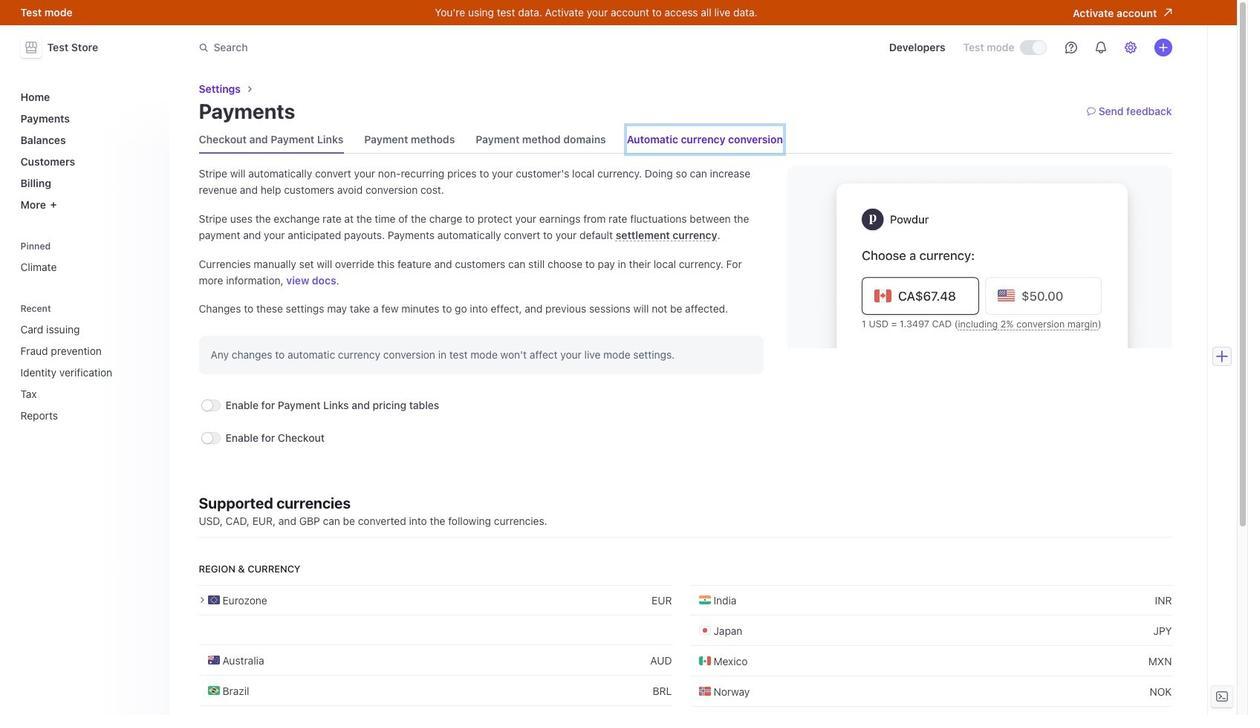 Task type: describe. For each thing, give the bounding box(es) containing it.
in image
[[699, 595, 711, 607]]

pinned element
[[14, 236, 160, 279]]

eu image
[[208, 595, 220, 607]]

2 recent element from the top
[[14, 317, 160, 428]]

a customer in canada views a price localized from usd to cad image
[[788, 166, 1172, 349]]

core navigation links element
[[14, 85, 160, 217]]

edit pins image
[[145, 242, 154, 251]]



Task type: vqa. For each thing, say whether or not it's contained in the screenshot.
NO icon
yes



Task type: locate. For each thing, give the bounding box(es) containing it.
br image
[[208, 685, 220, 697]]

mx image
[[699, 656, 711, 668]]

clear history image
[[145, 304, 154, 313]]

None search field
[[190, 34, 609, 61]]

au image
[[208, 655, 220, 667]]

1 recent element from the top
[[14, 298, 160, 428]]

jp image
[[699, 625, 711, 637]]

Test mode checkbox
[[1021, 41, 1046, 54]]

tab list
[[199, 126, 1172, 154]]

recent element
[[14, 298, 160, 428], [14, 317, 160, 428]]

help image
[[1065, 42, 1077, 54]]

Search text field
[[190, 34, 609, 61]]

no image
[[699, 686, 711, 698]]

settings image
[[1125, 42, 1137, 54]]

notifications image
[[1095, 42, 1107, 54]]



